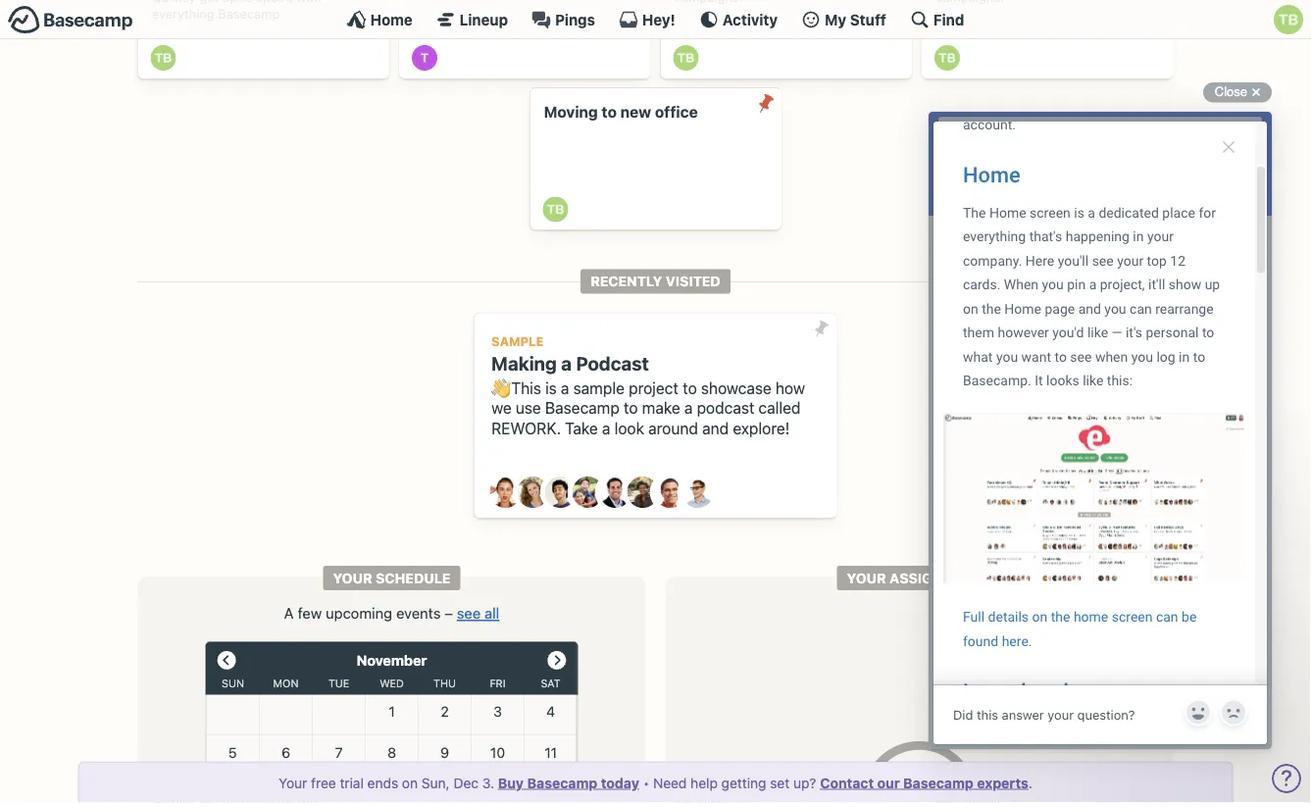 Task type: vqa. For each thing, say whether or not it's contained in the screenshot.
Recently Visited
yes



Task type: describe. For each thing, give the bounding box(es) containing it.
buy basecamp today link
[[498, 775, 640, 791]]

sample
[[574, 378, 625, 397]]

lineup
[[460, 11, 508, 28]]

–
[[445, 605, 453, 622]]

we
[[492, 399, 512, 417]]

help
[[691, 775, 718, 791]]

up
[[222, 0, 238, 5]]

to right project on the top
[[683, 378, 697, 397]]

main element
[[0, 0, 1312, 39]]

mon
[[273, 677, 299, 690]]

your free trial ends on sun, dec  3. buy basecamp today • need help getting set up? contact our basecamp experts .
[[279, 775, 1033, 791]]

sat
[[541, 677, 561, 690]]

getting
[[722, 775, 767, 791]]

lineup link
[[436, 10, 508, 29]]

recently
[[591, 273, 663, 290]]

project
[[629, 378, 679, 397]]

this
[[511, 378, 541, 397]]

moving to new office link
[[530, 88, 782, 230]]

rework.
[[492, 419, 561, 438]]

up?
[[794, 775, 817, 791]]

victor cooper image
[[682, 477, 714, 508]]

podcast
[[697, 399, 755, 417]]

find
[[934, 11, 965, 28]]

free
[[311, 775, 336, 791]]

pings button
[[532, 10, 595, 29]]

assignments
[[890, 570, 992, 586]]

pings
[[555, 11, 595, 28]]

few
[[298, 605, 322, 622]]

thu
[[434, 677, 456, 690]]

contact
[[820, 775, 874, 791]]

how
[[776, 378, 805, 397]]

on
[[402, 775, 418, 791]]

2 tim burton image from the left
[[935, 45, 960, 71]]

wed
[[380, 677, 404, 690]]

make
[[642, 399, 680, 417]]

need
[[653, 775, 687, 791]]

sun,
[[422, 775, 450, 791]]

a up around
[[685, 399, 693, 417]]

fri
[[490, 677, 506, 690]]

with
[[296, 0, 321, 5]]

0 horizontal spatial your
[[279, 775, 307, 791]]

•
[[643, 775, 650, 791]]

cheryl walters image
[[517, 477, 549, 508]]

basecamp inside sample making a podcast 👋 this is a sample project to showcase how we use basecamp to make a podcast called rework. take a look around and explore!
[[545, 399, 620, 417]]

your assignments
[[847, 570, 992, 586]]

my stuff button
[[802, 10, 887, 29]]

tim burton image inside main element
[[1274, 5, 1304, 34]]

buy
[[498, 775, 524, 791]]

quickly
[[152, 0, 196, 5]]

👋
[[492, 378, 507, 397]]

dec
[[454, 775, 479, 791]]

your for your assignments
[[847, 570, 886, 586]]

switch accounts image
[[8, 5, 133, 35]]

tim burton image for quickly get up to speed with everything basecamp
[[151, 45, 176, 71]]

home
[[370, 11, 413, 28]]

jennifer young image
[[572, 477, 604, 508]]

terry image
[[412, 45, 438, 71]]

everything
[[152, 6, 215, 21]]

podcast
[[576, 352, 649, 374]]

basecamp right our
[[904, 775, 974, 791]]

cross small image
[[1245, 80, 1268, 104]]

upcoming
[[326, 605, 392, 622]]

see
[[457, 605, 481, 622]]

activity link
[[699, 10, 778, 29]]

look
[[615, 419, 644, 438]]

basecamp inside quickly get up to speed with everything basecamp
[[218, 6, 280, 21]]

get
[[199, 0, 219, 5]]

activity
[[723, 11, 778, 28]]

schedule
[[376, 570, 451, 586]]

a
[[284, 605, 294, 622]]

close
[[1215, 84, 1248, 99]]

to up 'look'
[[624, 399, 638, 417]]

showcase
[[701, 378, 772, 397]]

a few upcoming events – see all
[[284, 605, 500, 622]]



Task type: locate. For each thing, give the bounding box(es) containing it.
quickly get up to speed with everything basecamp link
[[138, 0, 389, 78]]

november
[[357, 652, 427, 669]]

use
[[516, 399, 541, 417]]

to inside quickly get up to speed with everything basecamp
[[241, 0, 253, 5]]

making
[[492, 352, 557, 374]]

tim burton image inside quickly get up to speed with everything basecamp link
[[151, 45, 176, 71]]

to
[[241, 0, 253, 5], [602, 103, 617, 121], [683, 378, 697, 397], [624, 399, 638, 417]]

moving to new office
[[544, 103, 698, 121]]

annie bryan image
[[490, 477, 521, 508]]

tim burton image down hey!
[[673, 45, 699, 71]]

cross small image
[[1245, 80, 1268, 104]]

basecamp
[[218, 6, 280, 21], [545, 399, 620, 417], [527, 775, 598, 791], [904, 775, 974, 791]]

2 horizontal spatial tim burton image
[[1274, 5, 1304, 34]]

our
[[878, 775, 900, 791]]

josh fiske image
[[600, 477, 631, 508]]

close button
[[1203, 80, 1272, 104]]

office
[[655, 103, 698, 121]]

a left 'look'
[[602, 419, 611, 438]]

basecamp right 'buy' at left bottom
[[527, 775, 598, 791]]

1 vertical spatial tim burton image
[[151, 45, 176, 71]]

1 tim burton image from the left
[[673, 45, 699, 71]]

speed
[[256, 0, 293, 5]]

tue
[[328, 677, 349, 690]]

your up upcoming
[[333, 570, 372, 586]]

steve marsh image
[[655, 477, 686, 508]]

hey!
[[642, 11, 676, 28]]

around
[[649, 419, 698, 438]]

a right is
[[561, 378, 569, 397]]

3.
[[482, 775, 494, 791]]

is
[[546, 378, 557, 397]]

my
[[825, 11, 847, 28]]

your left assignments
[[847, 570, 886, 586]]

0 horizontal spatial tim burton image
[[151, 45, 176, 71]]

your for your schedule
[[333, 570, 372, 586]]

your
[[333, 570, 372, 586], [847, 570, 886, 586], [279, 775, 307, 791]]

a
[[561, 352, 572, 374], [561, 378, 569, 397], [685, 399, 693, 417], [602, 419, 611, 438]]

sample
[[492, 334, 544, 349]]

.
[[1029, 775, 1033, 791]]

and
[[702, 419, 729, 438]]

None submit
[[750, 88, 782, 119], [806, 314, 837, 345], [750, 88, 782, 119], [806, 314, 837, 345]]

tim burton image down find
[[935, 45, 960, 71]]

1 horizontal spatial tim burton image
[[935, 45, 960, 71]]

basecamp up take
[[545, 399, 620, 417]]

tim burton image inside moving to new office link
[[543, 197, 568, 222]]

2 vertical spatial tim burton image
[[543, 197, 568, 222]]

tim burton image for moving to new office
[[543, 197, 568, 222]]

ends
[[368, 775, 398, 791]]

take
[[565, 419, 598, 438]]

explore!
[[733, 419, 790, 438]]

your left free at the left bottom
[[279, 775, 307, 791]]

recently visited
[[591, 273, 721, 290]]

0 horizontal spatial tim burton image
[[673, 45, 699, 71]]

2 horizontal spatial your
[[847, 570, 886, 586]]

events
[[396, 605, 441, 622]]

hey! button
[[619, 10, 676, 29]]

all
[[485, 605, 500, 622]]

called
[[759, 399, 801, 417]]

tim burton image
[[1274, 5, 1304, 34], [151, 45, 176, 71], [543, 197, 568, 222]]

see all link
[[457, 605, 500, 622]]

trial
[[340, 775, 364, 791]]

to right up
[[241, 0, 253, 5]]

stuff
[[850, 11, 887, 28]]

contact our basecamp experts link
[[820, 775, 1029, 791]]

1 horizontal spatial your
[[333, 570, 372, 586]]

today
[[601, 775, 640, 791]]

quickly get up to speed with everything basecamp
[[152, 0, 321, 21]]

sun
[[222, 677, 244, 690]]

your schedule
[[333, 570, 451, 586]]

visited
[[666, 273, 721, 290]]

1 horizontal spatial tim burton image
[[543, 197, 568, 222]]

find button
[[910, 10, 965, 29]]

basecamp down up
[[218, 6, 280, 21]]

jared davis image
[[545, 477, 576, 508]]

sample making a podcast 👋 this is a sample project to showcase how we use basecamp to make a podcast called rework. take a look around and explore!
[[492, 334, 805, 438]]

0 vertical spatial tim burton image
[[1274, 5, 1304, 34]]

nicole katz image
[[627, 477, 659, 508]]

my stuff
[[825, 11, 887, 28]]

set
[[770, 775, 790, 791]]

tim burton image
[[673, 45, 699, 71], [935, 45, 960, 71]]

a right making
[[561, 352, 572, 374]]

experts
[[977, 775, 1029, 791]]

moving
[[544, 103, 598, 121]]

new
[[621, 103, 651, 121]]

to left new
[[602, 103, 617, 121]]

home link
[[347, 10, 413, 29]]



